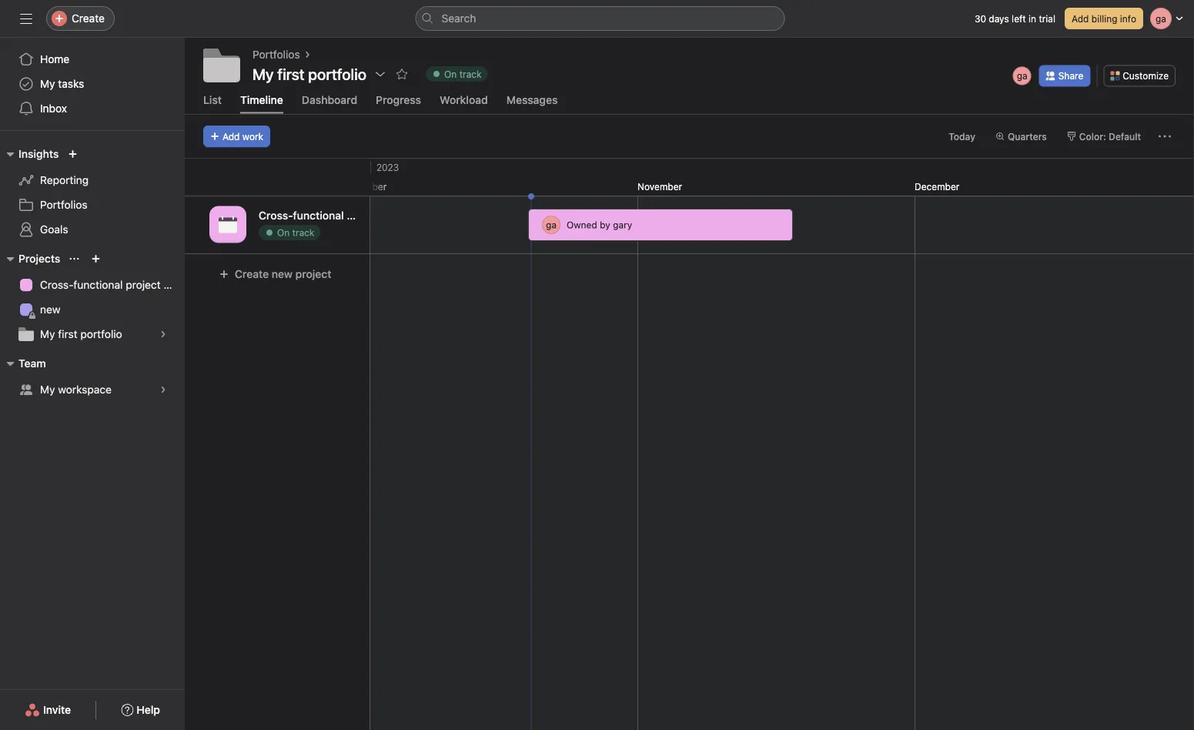 Task type: locate. For each thing, give the bounding box(es) containing it.
add
[[1072, 13, 1089, 24], [223, 131, 240, 142]]

1 vertical spatial functional
[[73, 278, 123, 291]]

1 horizontal spatial cross-functional project plan
[[259, 209, 407, 221]]

portfolios down reporting
[[40, 198, 88, 211]]

add for add work
[[223, 131, 240, 142]]

workspace
[[58, 383, 112, 396]]

0 vertical spatial create
[[72, 12, 105, 25]]

cross-functional project plan
[[259, 209, 407, 221], [40, 278, 185, 291]]

december
[[915, 181, 960, 192]]

messages link
[[507, 93, 558, 114]]

owned by gary
[[567, 219, 632, 230]]

projects button
[[0, 250, 60, 268]]

my first portfolio
[[40, 328, 122, 340]]

portfolios up my first portfolio
[[253, 48, 300, 61]]

track up 'create new project'
[[292, 227, 315, 238]]

info
[[1120, 13, 1137, 24]]

plan
[[386, 209, 407, 221], [164, 278, 185, 291]]

cross- inside projects element
[[40, 278, 73, 291]]

gary
[[613, 219, 632, 230]]

1 horizontal spatial ga
[[1017, 70, 1028, 81]]

plan down "october"
[[386, 209, 407, 221]]

see details, my first portfolio image
[[159, 330, 168, 339]]

0 vertical spatial portfolios
[[253, 48, 300, 61]]

timeline
[[240, 93, 283, 106]]

my up timeline
[[253, 65, 274, 83]]

0 vertical spatial add
[[1072, 13, 1089, 24]]

my workspace
[[40, 383, 112, 396]]

on up workload
[[444, 69, 457, 79]]

0 horizontal spatial on track
[[277, 227, 315, 238]]

0 horizontal spatial on
[[277, 227, 290, 238]]

0 horizontal spatial cross-functional project plan
[[40, 278, 185, 291]]

1 horizontal spatial create
[[235, 267, 269, 280]]

add left 'work'
[[223, 131, 240, 142]]

0 vertical spatial new
[[272, 267, 293, 280]]

add work button
[[203, 125, 270, 147]]

portfolios link down september on the left of the page
[[9, 193, 176, 217]]

1 horizontal spatial on track
[[444, 69, 482, 79]]

1 vertical spatial cross-functional project plan
[[40, 278, 185, 291]]

0 vertical spatial ga
[[1017, 70, 1028, 81]]

create for create new project
[[235, 267, 269, 280]]

october
[[351, 181, 387, 192]]

0 vertical spatial cross-functional project plan
[[259, 209, 407, 221]]

0 vertical spatial plan
[[386, 209, 407, 221]]

cross-
[[259, 209, 293, 221], [40, 278, 73, 291]]

project inside button
[[296, 267, 332, 280]]

cross- right the calendar image
[[259, 209, 293, 221]]

1 vertical spatial create
[[235, 267, 269, 280]]

0 horizontal spatial project
[[126, 278, 161, 291]]

my inside projects element
[[40, 328, 55, 340]]

create inside button
[[235, 267, 269, 280]]

insights button
[[0, 145, 59, 163]]

inbox link
[[9, 96, 176, 121]]

track inside popup button
[[460, 69, 482, 79]]

create up home link
[[72, 12, 105, 25]]

0 horizontal spatial create
[[72, 12, 105, 25]]

30 days left in trial
[[975, 13, 1056, 24]]

create down the calendar image
[[235, 267, 269, 280]]

create inside popup button
[[72, 12, 105, 25]]

dashboard
[[302, 93, 357, 106]]

on track up workload
[[444, 69, 482, 79]]

work
[[242, 131, 263, 142]]

my workspace link
[[9, 377, 176, 402]]

1 horizontal spatial add
[[1072, 13, 1089, 24]]

0 horizontal spatial track
[[292, 227, 315, 238]]

portfolios link
[[253, 46, 300, 63], [9, 193, 176, 217]]

search
[[442, 12, 476, 25]]

my inside 'link'
[[40, 77, 55, 90]]

1 vertical spatial portfolios link
[[9, 193, 176, 217]]

0 horizontal spatial portfolios
[[40, 198, 88, 211]]

more actions image
[[1159, 130, 1171, 142]]

on track
[[444, 69, 482, 79], [277, 227, 315, 238]]

functional up 'create new project'
[[293, 209, 344, 221]]

0 horizontal spatial add
[[223, 131, 240, 142]]

portfolios link up my first portfolio
[[253, 46, 300, 63]]

cross-functional project plan down new project or portfolio image
[[40, 278, 185, 291]]

cross-functional project plan down "october"
[[259, 209, 407, 221]]

0 horizontal spatial portfolios link
[[9, 193, 176, 217]]

add billing info button
[[1065, 8, 1144, 29]]

team button
[[0, 354, 46, 373]]

0 vertical spatial track
[[460, 69, 482, 79]]

functional
[[293, 209, 344, 221], [73, 278, 123, 291]]

track
[[460, 69, 482, 79], [292, 227, 315, 238]]

global element
[[0, 38, 185, 130]]

customize button
[[1104, 65, 1176, 87]]

on
[[444, 69, 457, 79], [277, 227, 290, 238]]

ga left share button
[[1017, 70, 1028, 81]]

project
[[347, 209, 383, 221], [296, 267, 332, 280], [126, 278, 161, 291]]

0 vertical spatial on
[[444, 69, 457, 79]]

calendar image
[[219, 215, 237, 234]]

share
[[1059, 70, 1084, 81]]

functional up new link
[[73, 278, 123, 291]]

add left billing
[[1072, 13, 1089, 24]]

1 horizontal spatial project
[[296, 267, 332, 280]]

my for my tasks
[[40, 77, 55, 90]]

help
[[137, 703, 160, 716]]

0 horizontal spatial cross-
[[40, 278, 73, 291]]

1 horizontal spatial portfolios link
[[253, 46, 300, 63]]

ga
[[1017, 70, 1028, 81], [546, 219, 557, 230]]

1 horizontal spatial on
[[444, 69, 457, 79]]

september
[[74, 181, 122, 192]]

days
[[989, 13, 1009, 24]]

add billing info
[[1072, 13, 1137, 24]]

0 vertical spatial portfolios link
[[253, 46, 300, 63]]

my left the first
[[40, 328, 55, 340]]

plan up see details, my first portfolio icon
[[164, 278, 185, 291]]

track up workload
[[460, 69, 482, 79]]

trial
[[1039, 13, 1056, 24]]

on track inside popup button
[[444, 69, 482, 79]]

my inside teams element
[[40, 383, 55, 396]]

workload link
[[440, 93, 488, 114]]

insights element
[[0, 140, 185, 245]]

goals link
[[9, 217, 176, 242]]

my left tasks at the top left of page
[[40, 77, 55, 90]]

today button
[[942, 125, 983, 147]]

reporting link
[[9, 168, 176, 193]]

functional inside "cross-functional project plan" link
[[73, 278, 123, 291]]

project for "cross-functional project plan" link
[[126, 278, 161, 291]]

workload
[[440, 93, 488, 106]]

on up 'create new project'
[[277, 227, 290, 238]]

1 vertical spatial add
[[223, 131, 240, 142]]

1 vertical spatial ga
[[546, 219, 557, 230]]

0 vertical spatial on track
[[444, 69, 482, 79]]

portfolios
[[253, 48, 300, 61], [40, 198, 88, 211]]

cross- down show options, current sort, top icon
[[40, 278, 73, 291]]

my
[[253, 65, 274, 83], [40, 77, 55, 90], [40, 328, 55, 340], [40, 383, 55, 396]]

1 vertical spatial new
[[40, 303, 61, 316]]

my down team
[[40, 383, 55, 396]]

0 vertical spatial functional
[[293, 209, 344, 221]]

1 vertical spatial cross-
[[40, 278, 73, 291]]

1 horizontal spatial new
[[272, 267, 293, 280]]

0 vertical spatial cross-
[[259, 209, 293, 221]]

0 horizontal spatial plan
[[164, 278, 185, 291]]

on track up 'create new project'
[[277, 227, 315, 238]]

1 horizontal spatial track
[[460, 69, 482, 79]]

ga left owned
[[546, 219, 557, 230]]

on track button
[[419, 63, 495, 85]]

1 vertical spatial plan
[[164, 278, 185, 291]]

1 horizontal spatial portfolios
[[253, 48, 300, 61]]

first portfolio
[[277, 65, 367, 83]]

new
[[272, 267, 293, 280], [40, 303, 61, 316]]

create
[[72, 12, 105, 25], [235, 267, 269, 280]]

new link
[[9, 297, 176, 322]]

create button
[[46, 6, 115, 31]]

0 horizontal spatial new
[[40, 303, 61, 316]]

0 horizontal spatial functional
[[73, 278, 123, 291]]

1 vertical spatial portfolios
[[40, 198, 88, 211]]



Task type: describe. For each thing, give the bounding box(es) containing it.
color:
[[1080, 131, 1106, 142]]

see details, my workspace image
[[159, 385, 168, 394]]

2 horizontal spatial project
[[347, 209, 383, 221]]

1 horizontal spatial cross-
[[259, 209, 293, 221]]

create new project button
[[209, 260, 342, 288]]

november
[[638, 181, 682, 192]]

create new project
[[235, 267, 332, 280]]

show options image
[[374, 68, 387, 80]]

1 vertical spatial on
[[277, 227, 290, 238]]

quarters
[[1008, 131, 1047, 142]]

search list box
[[415, 6, 785, 31]]

goals
[[40, 223, 68, 236]]

1 horizontal spatial functional
[[293, 209, 344, 221]]

tasks
[[58, 77, 84, 90]]

quarters button
[[989, 125, 1054, 147]]

create for create
[[72, 12, 105, 25]]

cross-functional project plan link
[[9, 273, 185, 297]]

billing
[[1092, 13, 1118, 24]]

teams element
[[0, 350, 185, 405]]

new project or portfolio image
[[91, 254, 100, 263]]

default
[[1109, 131, 1141, 142]]

share button
[[1039, 65, 1091, 87]]

reporting
[[40, 174, 89, 186]]

left
[[1012, 13, 1026, 24]]

today
[[949, 131, 976, 142]]

owned
[[567, 219, 597, 230]]

my first portfolio link
[[9, 322, 176, 347]]

cross-functional project plan inside projects element
[[40, 278, 185, 291]]

plan inside projects element
[[164, 278, 185, 291]]

my for my workspace
[[40, 383, 55, 396]]

dashboard link
[[302, 93, 357, 114]]

1 vertical spatial track
[[292, 227, 315, 238]]

add work
[[223, 131, 263, 142]]

invite
[[43, 703, 71, 716]]

progress
[[376, 93, 421, 106]]

1 horizontal spatial plan
[[386, 209, 407, 221]]

team
[[18, 357, 46, 370]]

search button
[[415, 6, 785, 31]]

new inside button
[[272, 267, 293, 280]]

portfolios inside insights element
[[40, 198, 88, 211]]

add for add billing info
[[1072, 13, 1089, 24]]

inbox
[[40, 102, 67, 115]]

add to starred image
[[396, 68, 408, 80]]

portfolio
[[80, 328, 122, 340]]

hide sidebar image
[[20, 12, 32, 25]]

my tasks
[[40, 77, 84, 90]]

my tasks link
[[9, 72, 176, 96]]

show options, current sort, top image
[[70, 254, 79, 263]]

home
[[40, 53, 69, 65]]

help button
[[111, 696, 170, 724]]

progress link
[[376, 93, 421, 114]]

1 vertical spatial on track
[[277, 227, 315, 238]]

first
[[58, 328, 78, 340]]

new inside projects element
[[40, 303, 61, 316]]

in
[[1029, 13, 1037, 24]]

2023
[[377, 162, 399, 172]]

customize
[[1123, 70, 1169, 81]]

projects element
[[0, 245, 185, 350]]

home link
[[9, 47, 176, 72]]

my for my first portfolio
[[40, 328, 55, 340]]

list
[[203, 93, 222, 106]]

new image
[[68, 149, 77, 159]]

timeline link
[[240, 93, 283, 114]]

30
[[975, 13, 986, 24]]

color: default
[[1080, 131, 1141, 142]]

color: default button
[[1060, 125, 1148, 147]]

by
[[600, 219, 611, 230]]

insights
[[18, 147, 59, 160]]

list link
[[203, 93, 222, 114]]

projects
[[18, 252, 60, 265]]

messages
[[507, 93, 558, 106]]

project for create new project button
[[296, 267, 332, 280]]

0 horizontal spatial ga
[[546, 219, 557, 230]]

on inside popup button
[[444, 69, 457, 79]]

invite button
[[15, 696, 81, 724]]

my first portfolio
[[253, 65, 367, 83]]

my for my first portfolio
[[253, 65, 274, 83]]



Task type: vqa. For each thing, say whether or not it's contained in the screenshot.
the topmost On track
yes



